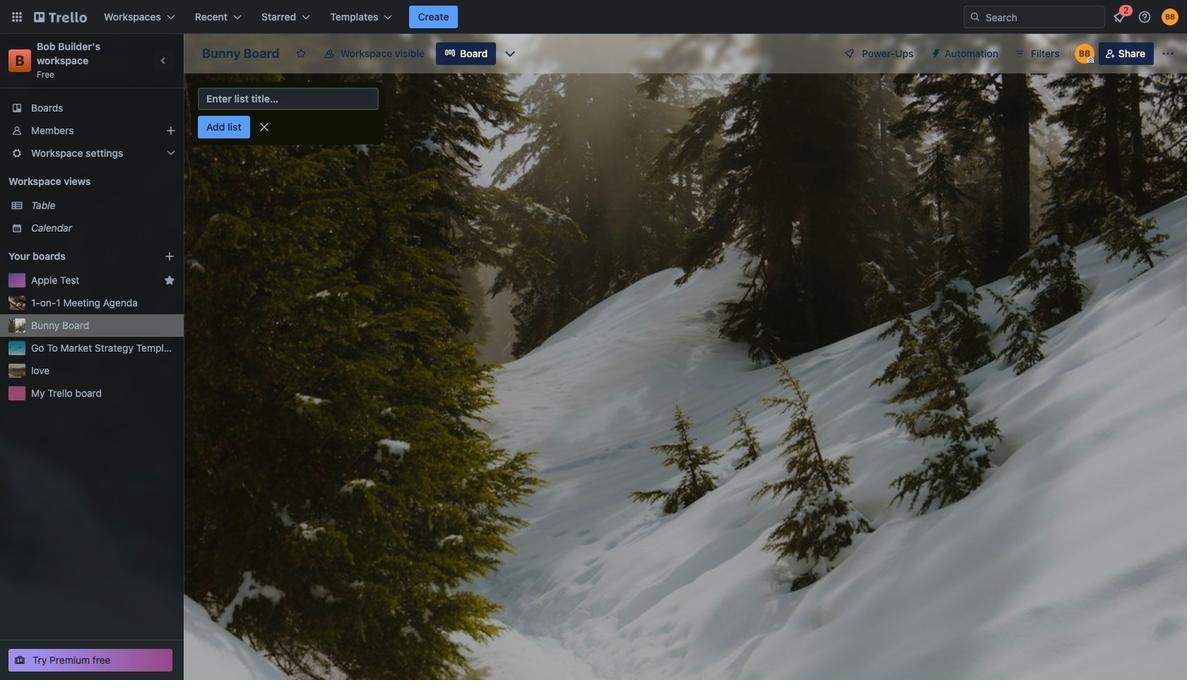 Task type: locate. For each thing, give the bounding box(es) containing it.
1 vertical spatial bob builder (bobbuilder40) image
[[1075, 44, 1094, 64]]

Search field
[[981, 6, 1104, 28]]

0 vertical spatial bob builder (bobbuilder40) image
[[1162, 8, 1179, 25]]

this member is an admin of this board. image
[[1087, 57, 1094, 64]]

1 horizontal spatial bob builder (bobbuilder40) image
[[1162, 8, 1179, 25]]

back to home image
[[34, 6, 87, 28]]

bob builder (bobbuilder40) image
[[1162, 8, 1179, 25], [1075, 44, 1094, 64]]

your boards with 6 items element
[[8, 248, 143, 265]]

Enter list title… text field
[[198, 88, 379, 110]]

bob builder (bobbuilder40) image right "open information menu" image
[[1162, 8, 1179, 25]]

open information menu image
[[1138, 10, 1152, 24]]

bob builder (bobbuilder40) image down search field
[[1075, 44, 1094, 64]]

Board name text field
[[195, 42, 287, 65]]



Task type: vqa. For each thing, say whether or not it's contained in the screenshot.
Your boards with 2 items element
no



Task type: describe. For each thing, give the bounding box(es) containing it.
0 horizontal spatial bob builder (bobbuilder40) image
[[1075, 44, 1094, 64]]

starred icon image
[[164, 275, 175, 286]]

star or unstar board image
[[295, 48, 306, 59]]

cancel list editing image
[[257, 120, 271, 134]]

add board image
[[164, 251, 175, 262]]

2 notifications image
[[1111, 8, 1128, 25]]

show menu image
[[1161, 47, 1175, 61]]

primary element
[[0, 0, 1187, 34]]

workspace navigation collapse icon image
[[154, 51, 174, 71]]

customize views image
[[503, 47, 517, 61]]

sm image
[[925, 42, 945, 62]]

search image
[[969, 11, 981, 23]]



